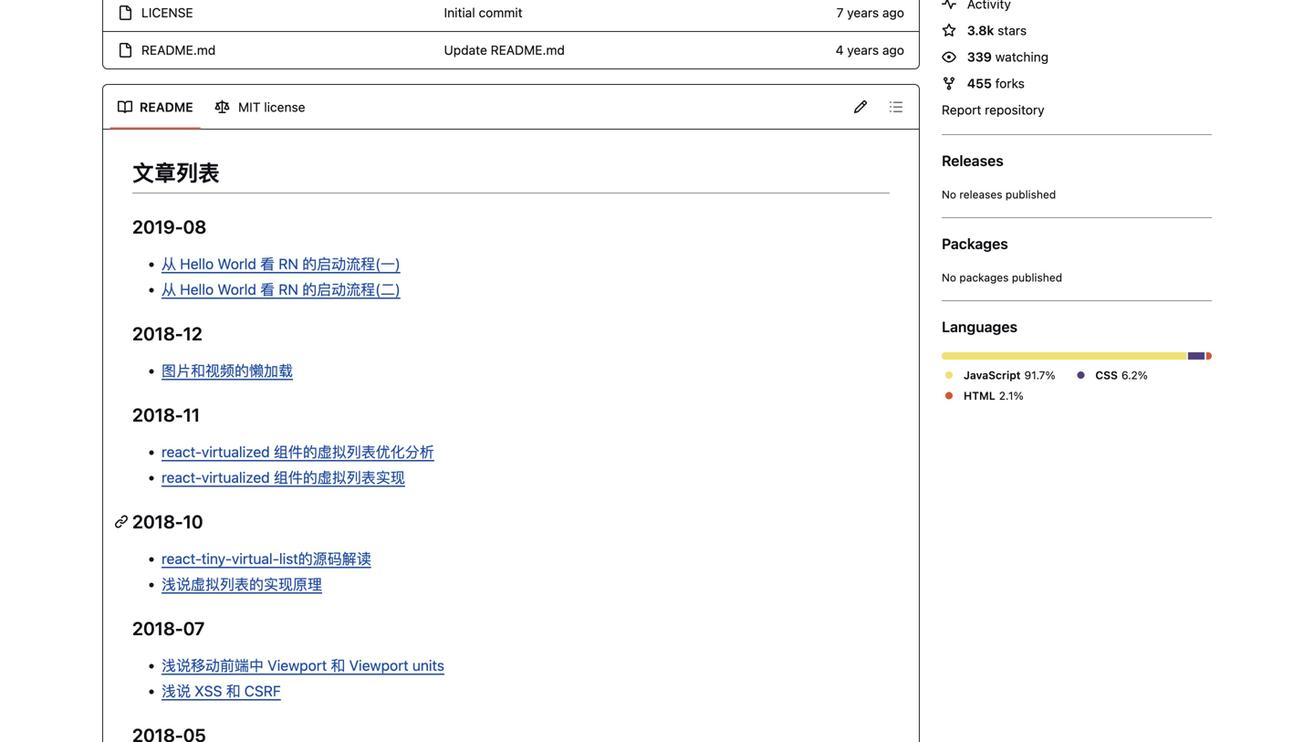 Task type: describe. For each thing, give the bounding box(es) containing it.
license
[[264, 99, 305, 115]]

css 6.2%
[[1096, 369, 1148, 382]]

1 virtualized from the top
[[202, 443, 270, 461]]

no for packages
[[942, 271, 957, 284]]

4 years ago
[[836, 42, 905, 58]]

units
[[412, 657, 444, 674]]

readme
[[140, 99, 193, 115]]

1 rn from the top
[[279, 255, 298, 273]]

2018-11
[[132, 404, 200, 426]]

releases
[[960, 188, 1003, 201]]

edit file image
[[853, 99, 868, 114]]

list的源码解读
[[279, 550, 371, 567]]

1 readme.md from the left
[[141, 42, 216, 58]]

csrf
[[244, 682, 281, 700]]

react-virtualized 组件的虚拟列表实现 link
[[162, 469, 405, 486]]

no packages published
[[942, 271, 1063, 284]]

html 2.1%
[[964, 389, 1024, 402]]

2018- for 07
[[132, 618, 183, 639]]

2 hello from the top
[[180, 281, 214, 298]]

2018- for 11
[[132, 404, 183, 426]]

initial
[[444, 5, 475, 20]]

no releases published
[[942, 188, 1056, 201]]

浅说移动前端中 viewport 和 viewport units 浅说 xss 和 csrf
[[162, 657, 444, 700]]

1 viewport from the left
[[268, 657, 327, 674]]

react-virtualized 组件的虚拟列表优化分析 react-virtualized 组件的虚拟列表实现
[[162, 443, 434, 486]]

2 viewport from the left
[[349, 657, 409, 674]]

文章列表
[[132, 160, 220, 185]]

10
[[183, 511, 203, 532]]

7
[[837, 5, 844, 20]]

tiny-
[[202, 550, 232, 567]]

浅说
[[162, 682, 191, 700]]

2 看 from the top
[[260, 281, 275, 298]]

no for releases
[[942, 188, 957, 201]]

2018- for 12
[[132, 323, 183, 344]]

report repository
[[942, 102, 1045, 117]]

1 看 from the top
[[260, 255, 275, 273]]

book image
[[118, 100, 132, 115]]

2019-08
[[132, 216, 206, 238]]

浅说 xss 和 csrf link
[[162, 682, 281, 700]]

react-tiny-virtual-list的源码解读 link
[[162, 550, 371, 567]]

stars
[[998, 23, 1027, 38]]

2 world from the top
[[218, 281, 256, 298]]

455
[[967, 76, 992, 91]]

dot fill image for html
[[942, 388, 957, 403]]

从 hello world 看 rn 的启动流程(一) 从 hello world 看 rn 的启动流程(二)
[[162, 255, 401, 298]]

3.8k stars
[[967, 23, 1027, 38]]

packages link
[[942, 233, 1212, 255]]

report
[[942, 102, 982, 117]]

html
[[964, 389, 996, 402]]

浅说移动前端中
[[162, 657, 264, 674]]

从 hello world 看 rn 的启动流程(一) link
[[162, 255, 401, 273]]

2 从 from the top
[[162, 281, 176, 298]]

2018-12
[[132, 323, 202, 344]]

的启动流程(二)
[[302, 281, 401, 298]]

published for packages
[[1012, 271, 1063, 284]]

react-virtualized 组件的虚拟列表优化分析 link
[[162, 443, 434, 461]]

1 world from the top
[[218, 255, 256, 273]]

initial commit link
[[444, 5, 523, 20]]

repository
[[985, 102, 1045, 117]]

浅说移动前端中 viewport 和 viewport units link
[[162, 657, 444, 674]]

javascript 91.7 element
[[942, 352, 1186, 360]]

mit
[[238, 99, 261, 115]]

javascript 91.7%
[[964, 369, 1056, 382]]

2 virtualized from the top
[[202, 469, 270, 486]]

packages
[[960, 271, 1009, 284]]

2018- for 10
[[132, 511, 183, 532]]

mit license link
[[208, 93, 314, 122]]

years for 4
[[847, 42, 879, 58]]

339
[[967, 49, 992, 64]]

2018-07
[[132, 618, 205, 639]]

eye image
[[942, 50, 957, 64]]

1 从 from the top
[[162, 255, 176, 273]]

report repository link
[[942, 102, 1045, 117]]

11
[[183, 404, 200, 426]]



Task type: locate. For each thing, give the bounding box(es) containing it.
world up 从 hello world 看 rn 的启动流程(二) link
[[218, 255, 256, 273]]

和
[[331, 657, 345, 674], [226, 682, 241, 700]]

ago
[[883, 5, 905, 20], [883, 42, 905, 58]]

dot fill image left javascript on the right of page
[[942, 368, 957, 382]]

javascript
[[964, 369, 1021, 382]]

virtualized up 10
[[202, 469, 270, 486]]

2 no from the top
[[942, 271, 957, 284]]

rn down '从 hello world 看 rn 的启动流程(一)' link
[[279, 281, 298, 298]]

浅说虚拟列表的实现原理
[[162, 576, 322, 593]]

2018-10
[[132, 511, 203, 532]]

0 horizontal spatial viewport
[[268, 657, 327, 674]]

virtualized up react-virtualized 组件的虚拟列表实现 link
[[202, 443, 270, 461]]

看
[[260, 255, 275, 273], [260, 281, 275, 298]]

ago down 7 years ago
[[883, 42, 905, 58]]

no left packages
[[942, 271, 957, 284]]

0 vertical spatial world
[[218, 255, 256, 273]]

1 dot fill image from the top
[[942, 368, 957, 382]]

91.7%
[[1025, 369, 1056, 382]]

readme.md down commit
[[491, 42, 565, 58]]

published
[[1006, 188, 1056, 201], [1012, 271, 1063, 284]]

1 years from the top
[[847, 5, 879, 20]]

languages
[[942, 318, 1018, 335]]

2018-
[[132, 323, 183, 344], [132, 404, 183, 426], [132, 511, 183, 532], [132, 618, 183, 639]]

2019-
[[132, 216, 183, 238]]

1 vertical spatial 从
[[162, 281, 176, 298]]

从 down 2019-08 at the left top of page
[[162, 255, 176, 273]]

viewport
[[268, 657, 327, 674], [349, 657, 409, 674]]

dot fill image left the html
[[942, 388, 957, 403]]

组件的虚拟列表实现
[[274, 469, 405, 486]]

packages
[[942, 235, 1008, 252]]

react- for virtualized
[[162, 443, 202, 461]]

years right 4
[[847, 42, 879, 58]]

css 6.2 image
[[1188, 352, 1205, 360]]

1 hello from the top
[[180, 255, 214, 273]]

world down '从 hello world 看 rn 的启动流程(一)' link
[[218, 281, 256, 298]]

2018- up 浅说
[[132, 618, 183, 639]]

12
[[183, 323, 202, 344]]

4
[[836, 42, 844, 58]]

2018- right link icon
[[132, 511, 183, 532]]

1 vertical spatial hello
[[180, 281, 214, 298]]

react- up 10
[[162, 469, 202, 486]]

1 horizontal spatial viewport
[[349, 657, 409, 674]]

years right 7
[[847, 5, 879, 20]]

07
[[183, 618, 205, 639]]

html 2.1 image
[[1207, 352, 1212, 360]]

react- for tiny-
[[162, 550, 202, 567]]

组件的虚拟列表优化分析
[[274, 443, 434, 461]]

0 horizontal spatial readme.md
[[141, 42, 216, 58]]

3 2018- from the top
[[132, 511, 183, 532]]

law image
[[215, 100, 230, 115]]

0 vertical spatial 和
[[331, 657, 345, 674]]

看 up 从 hello world 看 rn 的启动流程(二) link
[[260, 255, 275, 273]]

从
[[162, 255, 176, 273], [162, 281, 176, 298]]

update readme.md
[[444, 42, 565, 58]]

react-tiny-virtual-list的源码解读 浅说虚拟列表的实现原理
[[162, 550, 371, 593]]

years for 7
[[847, 5, 879, 20]]

1 horizontal spatial 和
[[331, 657, 345, 674]]

从 up 2018-12 at the top of the page
[[162, 281, 176, 298]]

xss
[[195, 682, 222, 700]]

update readme.md link
[[444, 42, 565, 58]]

1 ago from the top
[[883, 5, 905, 20]]

和 left the units
[[331, 657, 345, 674]]

08
[[183, 216, 206, 238]]

2 react- from the top
[[162, 469, 202, 486]]

图片和视频的懒加载 link
[[162, 362, 293, 379]]

react- down 11
[[162, 443, 202, 461]]

star image
[[942, 23, 957, 38]]

0 vertical spatial virtualized
[[202, 443, 270, 461]]

dot fill image for javascript
[[942, 368, 957, 382]]

0 vertical spatial published
[[1006, 188, 1056, 201]]

react- inside react-tiny-virtual-list的源码解读 浅说虚拟列表的实现原理
[[162, 550, 202, 567]]

0 vertical spatial hello
[[180, 255, 214, 273]]

readme link
[[110, 93, 200, 122]]

published down packages link
[[1012, 271, 1063, 284]]

2 dot fill image from the top
[[942, 388, 957, 403]]

repo forked image
[[942, 76, 957, 91]]

license
[[141, 5, 193, 20]]

1 vertical spatial ago
[[883, 42, 905, 58]]

1 vertical spatial virtualized
[[202, 469, 270, 486]]

watching
[[996, 49, 1049, 64]]

ago for 7 years ago
[[883, 5, 905, 20]]

3 react- from the top
[[162, 550, 202, 567]]

releases link
[[942, 152, 1004, 169]]

1 vertical spatial 看
[[260, 281, 275, 298]]

0 vertical spatial dot fill image
[[942, 368, 957, 382]]

339 watching
[[967, 49, 1049, 64]]

1 2018- from the top
[[132, 323, 183, 344]]

css
[[1096, 369, 1118, 382]]

hello up 12 in the top left of the page
[[180, 281, 214, 298]]

7 years ago
[[837, 5, 905, 20]]

1 horizontal spatial readme.md
[[491, 42, 565, 58]]

virtualized
[[202, 443, 270, 461], [202, 469, 270, 486]]

1 vertical spatial 和
[[226, 682, 241, 700]]

published right releases
[[1006, 188, 1056, 201]]

6.2%
[[1122, 369, 1148, 382]]

rn
[[279, 255, 298, 273], [279, 281, 298, 298]]

1 react- from the top
[[162, 443, 202, 461]]

0 vertical spatial 看
[[260, 255, 275, 273]]

published for releases
[[1006, 188, 1056, 201]]

virtual-
[[232, 550, 279, 567]]

list containing readme
[[110, 93, 314, 122]]

1 vertical spatial years
[[847, 42, 879, 58]]

0 vertical spatial rn
[[279, 255, 298, 273]]

1 vertical spatial dot fill image
[[942, 388, 957, 403]]

rn up 从 hello world 看 rn 的启动流程(二) link
[[279, 255, 298, 273]]

浅说虚拟列表的实现原理 link
[[162, 576, 322, 593]]

viewport left the units
[[349, 657, 409, 674]]

0 vertical spatial ago
[[883, 5, 905, 20]]

react-
[[162, 443, 202, 461], [162, 469, 202, 486], [162, 550, 202, 567]]

从 hello world 看 rn 的启动流程(二) link
[[162, 281, 401, 298]]

viewport up csrf
[[268, 657, 327, 674]]

2 years from the top
[[847, 42, 879, 58]]

outline image
[[889, 99, 904, 114]]

图片和视频的懒加载
[[162, 362, 293, 379]]

0 vertical spatial years
[[847, 5, 879, 20]]

list
[[110, 93, 314, 122]]

pulse image
[[942, 0, 957, 11]]

years
[[847, 5, 879, 20], [847, 42, 879, 58]]

2 ago from the top
[[883, 42, 905, 58]]

forks
[[996, 76, 1025, 91]]

readme.md down license
[[141, 42, 216, 58]]

no left releases
[[942, 188, 957, 201]]

ago up 4 years ago
[[883, 5, 905, 20]]

ago for 4 years ago
[[883, 42, 905, 58]]

2018- down 2018-12 at the top of the page
[[132, 404, 183, 426]]

2018- up 图片和视频的懒加载 link
[[132, 323, 183, 344]]

的启动流程(一)
[[302, 255, 401, 273]]

0 vertical spatial react-
[[162, 443, 202, 461]]

link image
[[114, 514, 129, 529]]

和 right the xss
[[226, 682, 241, 700]]

2 vertical spatial react-
[[162, 550, 202, 567]]

2 2018- from the top
[[132, 404, 183, 426]]

hello down 08
[[180, 255, 214, 273]]

1 vertical spatial published
[[1012, 271, 1063, 284]]

看 down '从 hello world 看 rn 的启动流程(一)' link
[[260, 281, 275, 298]]

455 forks
[[967, 76, 1025, 91]]

license link
[[141, 5, 193, 20]]

0 horizontal spatial 和
[[226, 682, 241, 700]]

3.8k
[[967, 23, 994, 38]]

world
[[218, 255, 256, 273], [218, 281, 256, 298]]

4 2018- from the top
[[132, 618, 183, 639]]

releases
[[942, 152, 1004, 169]]

hello
[[180, 255, 214, 273], [180, 281, 214, 298]]

mit license
[[238, 99, 305, 115]]

commit
[[479, 5, 523, 20]]

1 vertical spatial world
[[218, 281, 256, 298]]

initial commit
[[444, 5, 523, 20]]

0 vertical spatial 从
[[162, 255, 176, 273]]

1 vertical spatial no
[[942, 271, 957, 284]]

1 no from the top
[[942, 188, 957, 201]]

readme.md link
[[141, 42, 216, 58]]

dot fill image
[[1074, 368, 1088, 382]]

2 rn from the top
[[279, 281, 298, 298]]

1 vertical spatial react-
[[162, 469, 202, 486]]

2 readme.md from the left
[[491, 42, 565, 58]]

react- down 10
[[162, 550, 202, 567]]

no
[[942, 188, 957, 201], [942, 271, 957, 284]]

0 vertical spatial no
[[942, 188, 957, 201]]

2.1%
[[999, 389, 1024, 402]]

dot fill image
[[942, 368, 957, 382], [942, 388, 957, 403]]

update
[[444, 42, 487, 58]]

1 vertical spatial rn
[[279, 281, 298, 298]]



Task type: vqa. For each thing, say whether or not it's contained in the screenshot.


